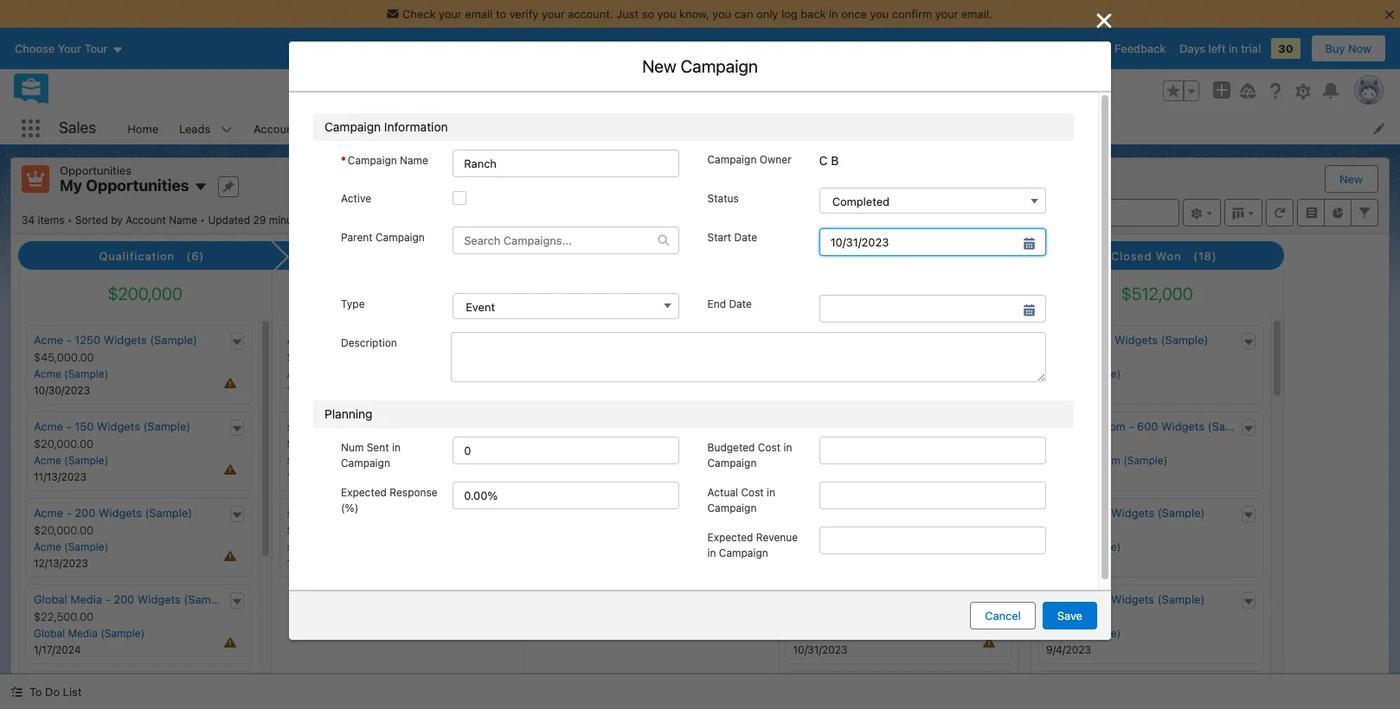 Task type: describe. For each thing, give the bounding box(es) containing it.
10/18/2023
[[1046, 384, 1101, 397]]

3 your from the left
[[935, 7, 959, 21]]

1 horizontal spatial 1250
[[651, 56, 689, 76]]

- left 80
[[865, 506, 870, 520]]

(sample) inside $20,000.00 acme (sample) 12/13/2023
[[64, 541, 108, 554]]

acme - 1,200 widgets (sample) link
[[287, 333, 453, 347]]

text default image for acme - 200 widgets (sample)
[[231, 510, 243, 522]]

salesforce.com inside $34,000.00 salesforce.com (sample) 11/15/2023
[[287, 541, 361, 554]]

widgets for acme - 1,200 widgets (sample)
[[360, 333, 403, 347]]

acme - 650 widgets (sample)
[[1046, 506, 1205, 520]]

won
[[1156, 249, 1182, 263]]

global media (sample) link for $10,000.00
[[793, 541, 904, 554]]

list
[[63, 685, 82, 699]]

completed
[[832, 195, 890, 209]]

global for global media - 180 widgets (sample)
[[793, 593, 827, 607]]

widgets for acme - 170 widgets (sample)
[[856, 333, 899, 347]]

acme - 200 widgets (sample) link
[[34, 506, 192, 520]]

4/19/2023
[[1046, 471, 1096, 484]]

new campaign
[[642, 56, 758, 76]]

widgets right the 180
[[895, 593, 939, 607]]

acme (sample) link for 1,200
[[287, 368, 362, 381]]

acme - 1250 widgets (sample)
[[34, 333, 197, 347]]

widgets right 80
[[890, 506, 934, 520]]

$20,000.00 for $200,000
[[34, 437, 94, 451]]

2 • from the left
[[200, 213, 205, 226]]

acme (sample) link for 1250
[[34, 368, 108, 381]]

accounts
[[254, 122, 303, 135]]

1 you from the left
[[657, 7, 676, 21]]

$22,500.00 for acme
[[793, 437, 853, 451]]

2 vertical spatial *
[[315, 417, 320, 430]]

in for num sent in campaign
[[392, 441, 401, 454]]

acme left 140
[[793, 420, 823, 434]]

650
[[1087, 506, 1108, 520]]

- for salesforce.com - 320 widgets (sample)
[[370, 506, 375, 520]]

widgets for acme - 200 widgets (sample)
[[99, 506, 142, 520]]

acme up the $45,000.00
[[34, 333, 63, 347]]

widgets down can
[[693, 56, 756, 76]]

10/30/2023
[[34, 384, 90, 397]]

global for global media - 200 widgets (sample)
[[34, 593, 67, 607]]

acme - 500 widgets (sample)
[[1046, 593, 1205, 607]]

0 vertical spatial name
[[400, 154, 428, 167]]

salesforce.com up $75,000.00 on the right bottom of page
[[1046, 420, 1126, 434]]

start date
[[708, 231, 757, 244]]

acme inside $22,500.00 acme (sample) 1/2/2024
[[793, 454, 821, 467]]

(sample) inside 'global media (sample) 10/31/2023'
[[860, 628, 904, 641]]

(sample) inside $45,000.00 acme (sample) 10/30/2023
[[64, 368, 108, 381]]

by
[[111, 213, 123, 226]]

event
[[466, 300, 495, 314]]

information for additional information
[[373, 474, 444, 490]]

acme inside '$50,000.00 acme (sample) 9/4/2023'
[[1046, 628, 1074, 641]]

to do list
[[29, 685, 82, 699]]

acme down 11/13/2023
[[34, 506, 63, 520]]

acme - 140 widgets (sample) link
[[793, 420, 950, 434]]

1 vertical spatial *
[[709, 228, 714, 241]]

$20,000.00 acme (sample) 11/13/2023
[[34, 437, 108, 484]]

global media - 200 widgets (sample)
[[34, 593, 231, 607]]

acme inside $110,000.00 acme (sample) 11/21/2023
[[287, 368, 314, 381]]

1 vertical spatial * list item
[[310, 391, 683, 450]]

Start Date text field
[[819, 228, 1046, 256]]

Description text field
[[451, 332, 1046, 382]]

in for budgeted cost in campaign
[[784, 441, 792, 454]]

can
[[735, 7, 753, 21]]

check
[[403, 7, 436, 21]]

global media - 200 widgets (sample) link
[[34, 593, 231, 607]]

text default image for salesforce.com - 200 widgets (sample)
[[497, 423, 509, 435]]

34
[[22, 213, 35, 226]]

widgets for acme - 500 widgets (sample)
[[1111, 593, 1155, 607]]

do
[[45, 685, 60, 699]]

sent
[[367, 441, 389, 454]]

global for global media - 80 widgets (sample)
[[793, 506, 827, 520]]

$20,000.00 salesforce.com (sample) 11/7/2023
[[287, 437, 408, 484]]

(18)
[[1194, 249, 1217, 263]]

home
[[127, 122, 158, 135]]

$10,000.00 global media (sample)
[[793, 524, 904, 554]]

email
[[465, 7, 493, 21]]

Actual Cost in Campaign text field
[[819, 482, 1046, 509]]

- for acme - 500 widgets (sample)
[[1079, 593, 1084, 607]]

$20,000.00 acme (sample) 12/13/2023
[[34, 524, 108, 570]]

170
[[834, 333, 853, 347]]

complete this field.
[[434, 195, 529, 208]]

text default image for global media - 180 widgets (sample)
[[990, 596, 1002, 608]]

campaign information
[[325, 119, 448, 134]]

parent campaign
[[341, 231, 425, 244]]

revenue
[[756, 531, 798, 544]]

2 your from the left
[[542, 7, 565, 21]]

(sample) inside $20,000.00 acme (sample) 11/13/2023
[[64, 454, 108, 467]]

acme inside $20,000.00 acme (sample) 12/13/2023
[[34, 541, 61, 554]]

(sample) inside $75,000.00 salesforce.com (sample) 4/19/2023
[[1124, 454, 1168, 467]]

account
[[126, 213, 166, 226]]

11/13/2023
[[34, 471, 87, 484]]

global media - 80 widgets (sample) link
[[793, 506, 984, 520]]

date for start date
[[734, 231, 757, 244]]

500
[[1087, 593, 1108, 607]]

- left the 180
[[865, 593, 870, 607]]

acme - 200 widgets (sample)
[[34, 506, 192, 520]]

media inside $22,500.00 global media (sample) 1/17/2024
[[68, 628, 98, 641]]

updated
[[208, 213, 250, 226]]

3 you from the left
[[870, 7, 889, 21]]

actual cost in campaign
[[708, 486, 776, 515]]

back
[[801, 7, 826, 21]]

complete this field. list item
[[310, 143, 683, 216]]

11/15/2023
[[287, 557, 340, 570]]

10/24/2022
[[1046, 557, 1102, 570]]

opportunities down sales
[[60, 164, 132, 177]]

200 for salesforce.com
[[378, 420, 399, 434]]

check your email to verify your account. just so you know, you can only log back in once you confirm your email.
[[403, 7, 993, 21]]

information for campaign information
[[384, 119, 448, 134]]

global media (sample) link for $22,500.00
[[34, 628, 145, 641]]

1100
[[1087, 333, 1112, 347]]

budgeted cost in campaign
[[708, 441, 792, 470]]

confirm
[[892, 7, 932, 21]]

complete
[[434, 195, 481, 208]]

- for acme - 1250 widgets (sample)
[[66, 333, 72, 347]]

- up search... button
[[639, 56, 647, 76]]

$20,000.00 inside $20,000.00 acme (sample) 12/13/2023
[[34, 524, 94, 538]]

campaign inside num sent in campaign
[[341, 457, 390, 470]]

end date
[[708, 297, 752, 310]]

expected for in
[[708, 531, 753, 544]]

widgets for salesforce.com - 320 widgets (sample)
[[402, 506, 445, 520]]

in for expected revenue in campaign
[[708, 547, 716, 560]]

end
[[708, 297, 726, 310]]

(0)
[[681, 249, 699, 263]]

leave feedback link
[[1081, 42, 1166, 55]]

closed
[[1111, 249, 1152, 263]]

list containing home
[[117, 113, 1400, 145]]

salesforce.com - 600 widgets (sample) link
[[1046, 420, 1255, 434]]

additional
[[306, 474, 369, 490]]

proposal
[[617, 249, 669, 263]]

home link
[[117, 113, 169, 145]]

leads list item
[[169, 113, 243, 145]]

c b
[[819, 153, 839, 168]]

acme up save
[[1046, 593, 1076, 607]]

acme left 170
[[793, 333, 823, 347]]

(sample) inside $22,500.00 acme (sample) 1/2/2024
[[824, 454, 868, 467]]

buy now
[[1326, 42, 1372, 55]]

opportunity for information
[[306, 106, 382, 122]]

global inside $22,500.00 global media (sample) 1/17/2024
[[34, 628, 65, 641]]

acme - 650 widgets (sample) link
[[1046, 506, 1205, 520]]

global media (sample) 10/31/2023
[[793, 628, 904, 657]]

my opportunities status
[[22, 213, 208, 226]]

campaign name
[[348, 154, 428, 167]]

opportunities up account
[[86, 177, 189, 195]]

1 horizontal spatial * list item
[[704, 202, 1078, 261]]

to do list button
[[0, 675, 92, 710]]

acme left 150
[[34, 420, 63, 434]]

$10,000.00
[[793, 524, 851, 538]]

in right back
[[829, 7, 838, 21]]

1 * text field from the top
[[434, 258, 680, 286]]

salesforce.com - 200 widgets (sample)
[[287, 420, 495, 434]]

- for acme - 150 widgets (sample)
[[66, 420, 72, 434]]

widgets for acme - 150 widgets (sample)
[[97, 420, 140, 434]]

salesforce.com inside $20,000.00 salesforce.com (sample) 11/7/2023
[[287, 454, 361, 467]]

my
[[60, 177, 82, 195]]

in for days left in trial
[[1229, 42, 1238, 55]]

acme - 500 widgets (sample) link
[[1046, 593, 1205, 607]]

now
[[1349, 42, 1372, 55]]

qualification
[[99, 249, 175, 263]]

status
[[708, 192, 739, 205]]

description for description
[[341, 336, 397, 349]]

global media - 80 widgets (sample)
[[793, 506, 984, 520]]

acme - 1100 widgets (sample)
[[1046, 333, 1209, 347]]

inverse image
[[1094, 10, 1115, 31]]

campaign inside expected revenue in campaign
[[719, 547, 768, 560]]

1 horizontal spatial 200
[[114, 593, 134, 607]]

acme inside $45,000.00 acme (sample) 10/30/2023
[[34, 368, 61, 381]]

salesforce.com up $34,000.00
[[287, 506, 366, 520]]



Task type: vqa. For each thing, say whether or not it's contained in the screenshot.
Feedback
yes



Task type: locate. For each thing, give the bounding box(es) containing it.
$22,500.00 up 1/17/2024
[[34, 610, 94, 624]]

None search field
[[972, 199, 1180, 226]]

widgets right 600
[[1162, 420, 1205, 434]]

2 horizontal spatial *
[[709, 228, 714, 241]]

owner inside opportunity owner
[[313, 235, 345, 248]]

acme (sample) link for 200
[[34, 541, 108, 554]]

0 vertical spatial * list item
[[704, 202, 1078, 261]]

acme up 11/13/2023
[[34, 454, 61, 467]]

information for opportunity information
[[385, 106, 457, 122]]

1250 up the $45,000.00
[[75, 333, 100, 347]]

Search My Opportunities list view. search field
[[972, 199, 1180, 226]]

owner down ago
[[313, 235, 345, 248]]

widgets for acme - 140 widgets (sample)
[[857, 420, 900, 434]]

campaign inside budgeted cost in campaign
[[708, 457, 757, 470]]

$20,000.00
[[34, 437, 94, 451], [287, 437, 347, 451], [34, 524, 94, 538]]

widgets up response
[[402, 420, 445, 434]]

- left 150
[[66, 420, 72, 434]]

1 horizontal spatial name
[[400, 154, 428, 167]]

- left 650
[[1079, 506, 1084, 520]]

0 horizontal spatial 200
[[75, 506, 95, 520]]

opportunity owner
[[313, 222, 372, 248]]

text default image for acme - 1250 widgets (sample)
[[231, 337, 243, 349]]

your left the email.
[[935, 7, 959, 21]]

180
[[873, 593, 892, 607]]

$22,500.00 for global
[[34, 610, 94, 624]]

acme (sample) link for 650
[[1046, 541, 1121, 554]]

none search field inside my opportunities|opportunities|list view element
[[972, 199, 1180, 226]]

0 vertical spatial cost
[[758, 441, 781, 454]]

200 up sent
[[378, 420, 399, 434]]

2 * text field from the top
[[434, 355, 680, 383]]

$110,000.00
[[287, 351, 350, 364]]

1/2/2024
[[793, 471, 836, 484]]

(%)
[[341, 502, 359, 515]]

trial
[[1241, 42, 1261, 55]]

1 vertical spatial global media (sample) link
[[34, 628, 145, 641]]

type
[[341, 297, 365, 310]]

b
[[831, 153, 839, 168]]

$22,500.00 down 140
[[793, 437, 853, 451]]

media up 1/17/2024
[[68, 628, 98, 641]]

acme (sample) link down $60,000.00
[[1046, 541, 1121, 554]]

(sample) inside $22,500.00 global media (sample) 1/17/2024
[[101, 628, 145, 641]]

* text field down parent campaign text field
[[434, 258, 680, 286]]

* list item
[[704, 202, 1078, 261], [310, 391, 683, 450]]

* text field down event popup button
[[434, 355, 680, 383]]

cost inside budgeted cost in campaign
[[758, 441, 781, 454]]

cost inside actual cost in campaign
[[741, 486, 764, 499]]

inverse image
[[1094, 10, 1115, 31]]

*
[[341, 154, 346, 167], [709, 228, 714, 241], [315, 417, 320, 430]]

salesforce.com (sample) link down $75,000.00 on the right bottom of page
[[1046, 454, 1168, 467]]

None text field
[[829, 165, 1074, 193], [434, 317, 680, 344], [829, 165, 1074, 193], [434, 317, 680, 344]]

150
[[75, 420, 94, 434]]

description for description information
[[306, 632, 378, 647]]

my opportunities
[[60, 177, 189, 195]]

just
[[617, 7, 639, 21]]

(sample) inside $20,000.00 salesforce.com (sample) 11/7/2023
[[364, 454, 408, 467]]

contacts link
[[336, 113, 404, 145]]

acme right edit
[[592, 56, 635, 76]]

(sample) inside $105,000.00 acme (sample) 10/18/2023
[[1077, 368, 1121, 381]]

information
[[385, 106, 457, 122], [384, 119, 448, 134], [373, 474, 444, 490], [382, 632, 453, 647]]

0 horizontal spatial global media (sample) link
[[34, 628, 145, 641]]

salesforce.com (sample) link down the num at the left bottom of page
[[287, 454, 408, 467]]

2 vertical spatial 200
[[114, 593, 134, 607]]

$105,000.00 acme (sample) 10/18/2023
[[1046, 351, 1121, 397]]

1 vertical spatial name
[[169, 213, 197, 226]]

(sample) inside $34,000.00 salesforce.com (sample) 11/15/2023
[[364, 541, 408, 554]]

text default image for acme - 500 widgets (sample)
[[1242, 596, 1255, 608]]

text default image
[[658, 234, 670, 246], [231, 423, 243, 435], [990, 423, 1002, 435], [497, 510, 509, 522], [990, 510, 1002, 522], [990, 596, 1002, 608]]

acme - 1250 widgets (sample) link
[[34, 333, 197, 347]]

text default image for global media - 200 widgets (sample)
[[231, 596, 243, 608]]

new inside button
[[1340, 172, 1363, 186]]

- up $22,500.00 global media (sample) 1/17/2024
[[105, 593, 111, 607]]

200 for acme
[[75, 506, 95, 520]]

media for global media (sample) 10/31/2023
[[827, 628, 857, 641]]

$45,000.00 acme (sample) 10/30/2023
[[34, 351, 108, 397]]

$50,000.00
[[1046, 610, 1106, 624]]

acme - 150 widgets (sample)
[[34, 420, 191, 434]]

Num Sent in Campaign text field
[[453, 437, 680, 464]]

- for acme - 1,200 widgets (sample)
[[320, 333, 325, 347]]

budgeted
[[708, 441, 755, 454]]

name inside my opportunities|opportunities|list view element
[[169, 213, 197, 226]]

200
[[378, 420, 399, 434], [75, 506, 95, 520], [114, 593, 134, 607]]

$20,000.00 up the "11/7/2023"
[[287, 437, 347, 451]]

acme inside $20,000.00 acme (sample) 11/13/2023
[[34, 454, 61, 467]]

global media - 180 widgets (sample) link
[[793, 593, 989, 607]]

- up the $45,000.00
[[66, 333, 72, 347]]

0 vertical spatial expected
[[341, 486, 387, 499]]

Expected Revenue in Campaign text field
[[819, 527, 1046, 554]]

media up $22,500.00 global media (sample) 1/17/2024
[[70, 593, 102, 607]]

in left $22,500.00 acme (sample) 1/2/2024
[[784, 441, 792, 454]]

0 horizontal spatial name
[[169, 213, 197, 226]]

salesforce.com up the "11/7/2023"
[[287, 454, 361, 467]]

acme inside $105,000.00 acme (sample) 10/18/2023
[[1046, 368, 1074, 381]]

opportunities inside 'list item'
[[437, 122, 508, 135]]

search... button
[[500, 77, 846, 105]]

buy
[[1326, 42, 1345, 55]]

widgets right 170
[[856, 333, 899, 347]]

acme up $110,000.00
[[287, 333, 316, 347]]

1250 inside my opportunities|opportunities|list view element
[[75, 333, 100, 347]]

acme (sample) link for 1100
[[1046, 368, 1121, 381]]

widgets for salesforce.com - 600 widgets (sample)
[[1162, 420, 1205, 434]]

$22,500.00 inside $22,500.00 global media (sample) 1/17/2024
[[34, 610, 94, 624]]

date for end date
[[729, 297, 752, 310]]

owner for campaign information
[[760, 153, 792, 166]]

2 horizontal spatial your
[[935, 7, 959, 21]]

new
[[642, 56, 677, 76], [1340, 172, 1363, 186]]

list view controls image
[[1183, 199, 1221, 226]]

media up 10/31/2023
[[827, 628, 857, 641]]

* left planning
[[315, 417, 320, 430]]

owner for opportunity information
[[313, 235, 345, 248]]

0 horizontal spatial 1250
[[75, 333, 100, 347]]

group
[[1163, 80, 1200, 101]]

name down campaign information
[[400, 154, 428, 167]]

global inside 'global media (sample) 10/31/2023'
[[793, 628, 825, 641]]

text default image for acme - 650 widgets (sample)
[[1242, 510, 1255, 522]]

- for acme - 1100 widgets (sample)
[[1079, 333, 1084, 347]]

text default image for salesforce.com - 320 widgets (sample)
[[497, 510, 509, 522]]

1 horizontal spatial *
[[341, 154, 346, 167]]

Budgeted Cost in Campaign text field
[[819, 437, 1046, 464]]

acme (sample) link for 150
[[34, 454, 108, 467]]

acme (sample) link down $110,000.00
[[287, 368, 362, 381]]

widgets right 150
[[97, 420, 140, 434]]

0 horizontal spatial your
[[439, 7, 462, 21]]

expected for (%)
[[341, 486, 387, 499]]

salesforce.com (sample) link for $512,000
[[1046, 454, 1168, 467]]

- left 600
[[1129, 420, 1134, 434]]

acme (sample) link for 140
[[793, 454, 868, 467]]

1 vertical spatial 200
[[75, 506, 95, 520]]

$20,000.00 inside $20,000.00 acme (sample) 11/13/2023
[[34, 437, 94, 451]]

(sample) inside $60,000.00 acme (sample) 10/24/2022
[[1077, 541, 1121, 554]]

text default image for acme - 150 widgets (sample)
[[231, 423, 243, 435]]

days
[[1180, 42, 1206, 55]]

negotiation
[[862, 249, 931, 263]]

opportunities
[[437, 122, 508, 135], [60, 164, 132, 177], [86, 177, 189, 195]]

- left 140
[[826, 420, 831, 434]]

widgets
[[693, 56, 756, 76], [104, 333, 147, 347], [360, 333, 403, 347], [856, 333, 899, 347], [1115, 333, 1158, 347], [97, 420, 140, 434], [402, 420, 445, 434], [857, 420, 900, 434], [1162, 420, 1205, 434], [99, 506, 142, 520], [402, 506, 445, 520], [890, 506, 934, 520], [1111, 506, 1155, 520], [137, 593, 181, 607], [895, 593, 939, 607], [1111, 593, 1155, 607]]

acme up "9/4/2023"
[[1046, 628, 1074, 641]]

campaign
[[681, 56, 758, 76], [325, 119, 381, 134], [708, 153, 757, 166], [348, 154, 397, 167], [376, 231, 425, 244], [341, 457, 390, 470], [708, 457, 757, 470], [708, 502, 757, 515], [719, 547, 768, 560]]

0 horizontal spatial owner
[[313, 235, 345, 248]]

name right account
[[169, 213, 197, 226]]

- left 500
[[1079, 593, 1084, 607]]

salesforce.com down $34,000.00
[[287, 541, 361, 554]]

widgets for acme - 1100 widgets (sample)
[[1115, 333, 1158, 347]]

expected response (%)
[[341, 486, 438, 515]]

field.
[[505, 195, 529, 208]]

campaign inside actual cost in campaign
[[708, 502, 757, 515]]

0 vertical spatial new
[[642, 56, 677, 76]]

- for acme - 170 widgets (sample)
[[826, 333, 831, 347]]

(sample) inside '$50,000.00 acme (sample) 9/4/2023'
[[1077, 628, 1121, 641]]

expected
[[341, 486, 387, 499], [708, 531, 753, 544]]

0 vertical spatial opportunity
[[306, 106, 382, 122]]

in inside budgeted cost in campaign
[[784, 441, 792, 454]]

text default image for acme - 140 widgets (sample)
[[990, 423, 1002, 435]]

- left the 320
[[370, 506, 375, 520]]

account.
[[568, 7, 613, 21]]

media inside 'global media (sample) 10/31/2023'
[[827, 628, 857, 641]]

- left 170
[[826, 333, 831, 347]]

0 horizontal spatial * list item
[[310, 391, 683, 450]]

acme up 10/18/2023 on the bottom of page
[[1046, 368, 1074, 381]]

0 vertical spatial global media (sample) link
[[793, 541, 904, 554]]

1 vertical spatial expected
[[708, 531, 753, 544]]

media inside $10,000.00 global media (sample)
[[827, 541, 857, 554]]

items
[[38, 213, 64, 226]]

expected inside expected revenue in campaign
[[708, 531, 753, 544]]

(sample) inside $10,000.00 global media (sample)
[[860, 541, 904, 554]]

1250 up search... button
[[651, 56, 689, 76]]

1 • from the left
[[67, 213, 72, 226]]

acme up 1/2/2024
[[793, 454, 821, 467]]

200 up $22,500.00 global media (sample) 1/17/2024
[[114, 593, 134, 607]]

widgets down $200,000
[[104, 333, 147, 347]]

acme (sample) link down the $45,000.00
[[34, 368, 108, 381]]

my opportunities|opportunities|list view element
[[10, 158, 1390, 710]]

acme up the $105,000.00
[[1046, 333, 1076, 347]]

End Date text field
[[819, 295, 1046, 322]]

0 vertical spatial 1250
[[651, 56, 689, 76]]

text default image for acme - 1100 widgets (sample)
[[1242, 337, 1255, 349]]

ago
[[311, 213, 329, 226]]

0 horizontal spatial new
[[642, 56, 677, 76]]

you right once
[[870, 7, 889, 21]]

* down status
[[709, 228, 714, 241]]

in right left
[[1229, 42, 1238, 55]]

acme up 11/21/2023
[[287, 368, 314, 381]]

acme up $60,000.00
[[1046, 506, 1076, 520]]

acme (sample) link up 12/13/2023
[[34, 541, 108, 554]]

acme (sample) link up 11/13/2023
[[34, 454, 108, 467]]

0 vertical spatial * text field
[[434, 258, 680, 286]]

list
[[117, 113, 1400, 145]]

parent
[[341, 231, 373, 244]]

- for salesforce.com - 200 widgets (sample)
[[370, 420, 375, 434]]

0 vertical spatial date
[[734, 231, 757, 244]]

$22,500.00 inside $22,500.00 acme (sample) 1/2/2024
[[793, 437, 853, 451]]

in for actual cost in campaign
[[767, 486, 776, 499]]

acme up 10/24/2022
[[1046, 541, 1074, 554]]

active
[[341, 192, 371, 205]]

expected up (%)
[[341, 486, 387, 499]]

in
[[829, 7, 838, 21], [1229, 42, 1238, 55], [392, 441, 401, 454], [784, 441, 792, 454], [767, 486, 776, 499], [708, 547, 716, 560]]

* up active
[[341, 154, 346, 167]]

num
[[341, 441, 364, 454]]

acme - 170 widgets (sample) link
[[793, 333, 949, 347]]

minutes
[[269, 213, 308, 226]]

save
[[1058, 609, 1083, 623]]

320
[[378, 506, 399, 520]]

in inside num sent in campaign
[[392, 441, 401, 454]]

actual
[[708, 486, 738, 499]]

1 horizontal spatial you
[[713, 7, 731, 21]]

$20,000.00 down 150
[[34, 437, 94, 451]]

you right so
[[657, 7, 676, 21]]

acme up 12/13/2023
[[34, 541, 61, 554]]

media for global media - 180 widgets (sample)
[[830, 593, 862, 607]]

1 horizontal spatial global media (sample) link
[[793, 541, 904, 554]]

media for global media - 80 widgets (sample)
[[830, 506, 862, 520]]

* text field
[[434, 258, 680, 286], [434, 355, 680, 383]]

0 vertical spatial $22,500.00
[[793, 437, 853, 451]]

global media (sample) link up 1/17/2024
[[34, 628, 145, 641]]

1 vertical spatial date
[[729, 297, 752, 310]]

1 vertical spatial $22,500.00
[[34, 610, 94, 624]]

left
[[1209, 42, 1226, 55]]

information for description information
[[382, 632, 453, 647]]

$20,000.00 up 12/13/2023
[[34, 524, 94, 538]]

opportunity for owner
[[313, 222, 372, 235]]

text default image
[[231, 337, 243, 349], [1242, 337, 1255, 349], [497, 423, 509, 435], [1242, 423, 1255, 435], [231, 510, 243, 522], [1242, 510, 1255, 522], [231, 596, 243, 608], [1242, 596, 1255, 608], [10, 687, 23, 699]]

0 vertical spatial 200
[[378, 420, 399, 434]]

(sample) inside $110,000.00 acme (sample) 11/21/2023
[[317, 368, 362, 381]]

expected revenue in campaign
[[708, 531, 798, 560]]

0 vertical spatial description
[[341, 336, 397, 349]]

c
[[819, 153, 828, 168]]

description down type
[[341, 336, 397, 349]]

acme up 10/30/2023
[[34, 368, 61, 381]]

salesforce.com - 200 widgets (sample) link
[[287, 420, 495, 434]]

acme - 140 widgets (sample)
[[793, 420, 950, 434]]

2 you from the left
[[713, 7, 731, 21]]

widgets down response
[[402, 506, 445, 520]]

200 up $20,000.00 acme (sample) 12/13/2023
[[75, 506, 95, 520]]

salesforce.com (sample) link for $164,000
[[287, 454, 408, 467]]

leave
[[1081, 42, 1112, 55]]

0 vertical spatial *
[[341, 154, 346, 167]]

widgets right 1100
[[1115, 333, 1158, 347]]

0 horizontal spatial *
[[315, 417, 320, 430]]

1 vertical spatial * text field
[[434, 355, 680, 383]]

widgets right 1,200
[[360, 333, 403, 347]]

cost for budgeted
[[758, 441, 781, 454]]

new for new campaign
[[642, 56, 677, 76]]

$60,000.00
[[1046, 524, 1107, 538]]

media down $10,000.00
[[827, 541, 857, 554]]

media for global media - 200 widgets (sample)
[[70, 593, 102, 607]]

additional information
[[306, 474, 444, 490]]

widgets for salesforce.com - 200 widgets (sample)
[[402, 420, 445, 434]]

1 vertical spatial description
[[306, 632, 378, 647]]

-
[[639, 56, 647, 76], [66, 333, 72, 347], [320, 333, 325, 347], [826, 333, 831, 347], [1079, 333, 1084, 347], [66, 420, 72, 434], [370, 420, 375, 434], [826, 420, 831, 434], [1129, 420, 1134, 434], [66, 506, 72, 520], [370, 506, 375, 520], [865, 506, 870, 520], [1079, 506, 1084, 520], [105, 593, 111, 607], [865, 593, 870, 607], [1079, 593, 1084, 607]]

$60,000.00 acme (sample) 10/24/2022
[[1046, 524, 1121, 570]]

salesforce.com
[[287, 420, 366, 434], [1046, 420, 1126, 434], [287, 454, 361, 467], [1046, 454, 1121, 467], [287, 506, 366, 520], [287, 541, 361, 554]]

0 horizontal spatial •
[[67, 213, 72, 226]]

2 horizontal spatial 200
[[378, 420, 399, 434]]

text default image for global media - 80 widgets (sample)
[[990, 510, 1002, 522]]

- up the $105,000.00
[[1079, 333, 1084, 347]]

$75,000.00 salesforce.com (sample) 4/19/2023
[[1046, 437, 1168, 484]]

contacts list item
[[336, 113, 426, 145]]

acme (sample) link
[[34, 368, 108, 381], [287, 368, 362, 381], [1046, 368, 1121, 381], [34, 454, 108, 467], [793, 454, 868, 467], [34, 541, 108, 554], [1046, 541, 1121, 554], [1046, 628, 1121, 641]]

select list display image
[[1225, 199, 1263, 226]]

acme (sample) link for 500
[[1046, 628, 1121, 641]]

your
[[439, 7, 462, 21], [542, 7, 565, 21], [935, 7, 959, 21]]

- for acme - 200 widgets (sample)
[[66, 506, 72, 520]]

global for global media (sample) 10/31/2023
[[793, 628, 825, 641]]

in right sent
[[392, 441, 401, 454]]

Parent Campaign text field
[[454, 228, 658, 254]]

10/31/2023
[[793, 644, 848, 657]]

1 vertical spatial new
[[1340, 172, 1363, 186]]

- for salesforce.com - 600 widgets (sample)
[[1129, 420, 1134, 434]]

salesforce.com inside $75,000.00 salesforce.com (sample) 4/19/2023
[[1046, 454, 1121, 467]]

opportunities list item
[[426, 113, 541, 145]]

date right start
[[734, 231, 757, 244]]

- for acme - 650 widgets (sample)
[[1079, 506, 1084, 520]]

Active checkbox
[[453, 191, 467, 205]]

widgets right 500
[[1111, 593, 1155, 607]]

0 horizontal spatial expected
[[341, 486, 387, 499]]

widgets for acme - 650 widgets (sample)
[[1111, 506, 1155, 520]]

$200,000
[[108, 284, 183, 304]]

1 horizontal spatial new
[[1340, 172, 1363, 186]]

None text field
[[453, 150, 680, 177], [829, 283, 1074, 311], [453, 150, 680, 177], [829, 283, 1074, 311]]

widgets up $22,500.00 global media (sample) 1/17/2024
[[137, 593, 181, 607]]

to
[[496, 7, 506, 21]]

opportunity
[[306, 106, 382, 122], [313, 222, 372, 235]]

$34,000.00
[[287, 524, 347, 538]]

in down actual cost in campaign in the bottom right of the page
[[708, 547, 716, 560]]

in inside actual cost in campaign
[[767, 486, 776, 499]]

Expected Response (%) text field
[[453, 482, 680, 509]]

owner
[[760, 153, 792, 166], [313, 235, 345, 248]]

log
[[782, 7, 798, 21]]

accounts list item
[[243, 113, 336, 145]]

cancel
[[985, 609, 1021, 623]]

text default image for salesforce.com - 600 widgets (sample)
[[1242, 423, 1255, 435]]

new for new
[[1340, 172, 1363, 186]]

date right end
[[729, 297, 752, 310]]

global media (sample) link
[[793, 541, 904, 554], [34, 628, 145, 641]]

salesforce.com (sample) link down $34,000.00
[[287, 541, 408, 554]]

0 horizontal spatial you
[[657, 7, 676, 21]]

global media (sample) link down $10,000.00
[[793, 541, 904, 554]]

11/7/2023
[[287, 471, 334, 484]]

1 horizontal spatial your
[[542, 7, 565, 21]]

1 horizontal spatial owner
[[760, 153, 792, 166]]

description down 11/15/2023 at the bottom left of page
[[306, 632, 378, 647]]

1 your from the left
[[439, 7, 462, 21]]

1 vertical spatial cost
[[741, 486, 764, 499]]

cost for actual
[[741, 486, 764, 499]]

- up $20,000.00 acme (sample) 12/13/2023
[[66, 506, 72, 520]]

$20,000.00 for $164,000
[[287, 437, 347, 451]]

list item
[[631, 113, 703, 145], [704, 143, 1078, 202], [704, 261, 1078, 319], [310, 294, 683, 353], [310, 511, 683, 570], [704, 511, 1078, 570]]

text default image inside "to do list" button
[[10, 687, 23, 699]]

1 horizontal spatial $22,500.00
[[793, 437, 853, 451]]

edit acme - 1250 widgets (sample)
[[558, 56, 829, 76]]

$22,500.00
[[793, 437, 853, 451], [34, 610, 94, 624]]

in inside expected revenue in campaign
[[708, 547, 716, 560]]

salesforce.com up the num at the left bottom of page
[[287, 420, 366, 434]]

• left updated
[[200, 213, 205, 226]]

2 horizontal spatial you
[[870, 7, 889, 21]]

acme inside $60,000.00 acme (sample) 10/24/2022
[[1046, 541, 1074, 554]]

$20,000.00 inside $20,000.00 salesforce.com (sample) 11/7/2023
[[287, 437, 347, 451]]

feedback
[[1115, 42, 1166, 55]]

1 vertical spatial opportunity
[[313, 222, 372, 235]]

widgets for acme - 1250 widgets (sample)
[[104, 333, 147, 347]]

1 vertical spatial 1250
[[75, 333, 100, 347]]

- up $110,000.00
[[320, 333, 325, 347]]

you left can
[[713, 7, 731, 21]]

- for acme - 140 widgets (sample)
[[826, 420, 831, 434]]

owner left the c
[[760, 153, 792, 166]]

$45,000.00
[[34, 351, 94, 364]]

1 vertical spatial owner
[[313, 235, 345, 248]]

11/21/2023
[[287, 384, 340, 397]]

email.
[[962, 7, 993, 21]]

cost
[[758, 441, 781, 454], [741, 486, 764, 499]]

1 horizontal spatial •
[[200, 213, 205, 226]]

0 horizontal spatial $22,500.00
[[34, 610, 94, 624]]

widgets right 650
[[1111, 506, 1155, 520]]

campaign owner
[[708, 153, 792, 166]]

global inside $10,000.00 global media (sample)
[[793, 541, 825, 554]]

0 vertical spatial owner
[[760, 153, 792, 166]]

acme
[[592, 56, 635, 76], [34, 333, 63, 347], [287, 333, 316, 347], [793, 333, 823, 347], [1046, 333, 1076, 347], [34, 368, 61, 381], [287, 368, 314, 381], [1046, 368, 1074, 381], [34, 420, 63, 434], [793, 420, 823, 434], [34, 454, 61, 467], [793, 454, 821, 467], [34, 506, 63, 520], [1046, 506, 1076, 520], [34, 541, 61, 554], [1046, 541, 1074, 554], [1046, 593, 1076, 607], [1046, 628, 1074, 641]]

1 horizontal spatial expected
[[708, 531, 753, 544]]

event button
[[453, 293, 680, 319]]

your right verify
[[542, 7, 565, 21]]

$211,500
[[870, 284, 939, 304]]

cost right budgeted
[[758, 441, 781, 454]]

expected inside expected response (%)
[[341, 486, 387, 499]]



